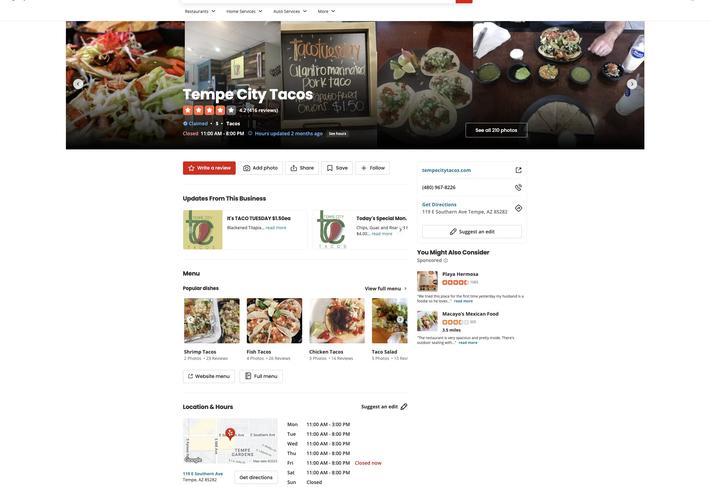 Task type: vqa. For each thing, say whether or not it's contained in the screenshot.
'POPULAR'
yes



Task type: locate. For each thing, give the bounding box(es) containing it.
chips,
[[357, 225, 369, 230]]

see for see all 210 photos
[[476, 127, 485, 134]]

15 reviews
[[394, 355, 416, 361]]

3 photos from the left
[[313, 355, 327, 361]]

24 chevron down v2 image
[[257, 8, 264, 15], [301, 8, 309, 15]]

24 chevron down v2 image right the auto services
[[301, 8, 309, 15]]

4.2 (416 reviews)
[[240, 107, 278, 114]]

119 inside get directions 119 e southern ave tempe, az 85282
[[423, 208, 431, 215]]

read more for playa
[[455, 299, 473, 304]]

am for thu
[[320, 450, 328, 457]]

1 vertical spatial previous image
[[187, 226, 193, 233]]

5 11:00 am - 8:00 pm from the top
[[307, 469, 350, 476]]

suggest inside suggest an edit button
[[460, 228, 478, 235]]

auto services
[[274, 8, 300, 14]]

23
[[414, 215, 419, 222], [206, 355, 211, 361]]

1 24 chevron down v2 image from the left
[[210, 8, 217, 15]]

1065
[[471, 280, 479, 285]]

photos inside shrimp tacos 2 photos
[[188, 355, 201, 361]]

119 e southern ave link
[[183, 471, 223, 477]]

11:00 right sat
[[307, 469, 319, 476]]

very
[[448, 335, 456, 340]]

read
[[266, 225, 275, 230], [372, 231, 381, 236], [455, 299, 463, 304], [459, 340, 467, 345]]

macayo's mexican food image
[[418, 311, 438, 331]]

0 vertical spatial tempe,
[[469, 208, 486, 215]]

1 vertical spatial next image
[[397, 316, 404, 323]]

8:00 for sat
[[332, 469, 342, 476]]

photo of tempe city tacos - tempe, az, us. image
[[14, 21, 185, 149], [185, 21, 281, 149], [281, 21, 377, 149], [645, 21, 711, 149]]

1 horizontal spatial next image
[[629, 80, 636, 88]]

hours updated 2 months ago
[[255, 130, 323, 137]]

1 vertical spatial an
[[381, 403, 388, 410]]

2 vertical spatial closed
[[307, 479, 322, 486]]

1 horizontal spatial suggest an edit
[[460, 228, 495, 235]]

119
[[423, 208, 431, 215], [183, 471, 190, 477]]

0 horizontal spatial 23
[[206, 355, 211, 361]]

0 vertical spatial closed
[[183, 130, 198, 137]]

11:00 am - 8:00 pm for sat
[[307, 469, 350, 476]]

tacos inside shrimp tacos 2 photos
[[203, 349, 216, 355]]

more right the
[[464, 299, 473, 304]]

0 horizontal spatial get
[[240, 474, 248, 481]]

taco salad 5 photos
[[372, 349, 398, 361]]

closed 11:00 am - 8:00 pm
[[183, 130, 244, 137]]

services right auto
[[284, 8, 300, 14]]

0 horizontal spatial 85282
[[205, 477, 217, 483]]

edit up consider
[[486, 228, 495, 235]]

photos for chicken
[[313, 355, 327, 361]]

0 horizontal spatial an
[[381, 403, 388, 410]]

1 horizontal spatial a
[[522, 294, 524, 299]]

0 horizontal spatial see
[[329, 131, 335, 136]]

tacos for chicken tacos
[[330, 349, 344, 355]]

1 horizontal spatial 24 chevron down v2 image
[[301, 8, 309, 15]]

85282 left the 24 directions v2 icon on the right of page
[[494, 208, 508, 215]]

a
[[211, 164, 214, 171], [522, 294, 524, 299]]

suggest an edit left 24 pencil v2 image
[[362, 403, 398, 410]]

4 11:00 am - 8:00 pm from the top
[[307, 460, 350, 466]]

0 horizontal spatial next image
[[397, 316, 404, 323]]

1 vertical spatial 85282
[[205, 477, 217, 483]]

0 vertical spatial read more
[[372, 231, 393, 236]]

0 horizontal spatial services
[[240, 8, 256, 14]]

1 horizontal spatial previous image
[[187, 226, 193, 233]]

closed
[[183, 130, 198, 137], [355, 460, 371, 466], [307, 479, 322, 486]]

0 vertical spatial 23
[[414, 215, 419, 222]]

24 camera v2 image
[[243, 164, 250, 172]]

None search field
[[181, 0, 474, 3]]

is inside "we tried this place for the first time yesterday my husband is a foodie so he loves…"
[[519, 294, 521, 299]]

0 vertical spatial an
[[479, 228, 485, 235]]

auto services link
[[269, 3, 313, 21]]

85282 down 119 e southern ave link
[[205, 477, 217, 483]]

3
[[310, 355, 312, 361]]

0 vertical spatial and
[[381, 225, 388, 230]]

pm for tue
[[343, 431, 350, 437]]

shrimp
[[184, 349, 201, 355]]

services for home services
[[240, 8, 256, 14]]

3 reviews from the left
[[338, 355, 353, 361]]

restaurants link
[[180, 3, 222, 21]]

0 vertical spatial get
[[423, 201, 431, 208]]

read more link for mexican
[[459, 340, 478, 345]]

read more
[[372, 231, 393, 236], [455, 299, 473, 304], [459, 340, 478, 345]]

1 horizontal spatial an
[[479, 228, 485, 235]]

0 horizontal spatial closed
[[183, 130, 198, 137]]

suggest inside suggest an edit link
[[362, 403, 380, 410]]

next image
[[397, 226, 404, 233]]

menu inside "link"
[[264, 373, 278, 380]]

1 vertical spatial e
[[191, 471, 194, 477]]

1 vertical spatial is
[[445, 335, 447, 340]]

0 vertical spatial a
[[211, 164, 214, 171]]

reviews right 15
[[400, 355, 416, 361]]

0 horizontal spatial tempe,
[[183, 477, 198, 483]]

reviews right 26
[[275, 355, 291, 361]]

0 horizontal spatial suggest
[[362, 403, 380, 410]]

11:00 down 11:00 am - 3:00 pm
[[307, 431, 319, 437]]

my
[[497, 294, 502, 299]]

chips, guac and roasted red salsa $4.00…
[[357, 225, 425, 236]]

3-
[[408, 215, 414, 222]]

2 inside shrimp tacos 2 photos
[[184, 355, 187, 361]]

get directions
[[240, 474, 273, 481]]

az up suggest an edit button
[[487, 208, 493, 215]]

1 horizontal spatial is
[[519, 294, 521, 299]]

southern inside 119 e southern ave tempe, az 85282
[[195, 471, 214, 477]]

consider
[[463, 248, 490, 257]]

0 horizontal spatial suggest an edit
[[362, 403, 398, 410]]

photos down 'chicken'
[[313, 355, 327, 361]]

24 chevron down v2 image
[[210, 8, 217, 15], [330, 8, 337, 15]]

pm for sat
[[343, 469, 350, 476]]

0 horizontal spatial 24 chevron down v2 image
[[257, 8, 264, 15]]

0 vertical spatial is
[[519, 294, 521, 299]]

taco salad image
[[372, 298, 428, 343]]

dishes
[[203, 285, 219, 292]]

read down 'guac'
[[372, 231, 381, 236]]

az inside get directions 119 e southern ave tempe, az 85282
[[487, 208, 493, 215]]

0 vertical spatial suggest
[[460, 228, 478, 235]]

2 services from the left
[[284, 8, 300, 14]]

write a review
[[197, 164, 231, 171]]

11:00 right thu
[[307, 450, 319, 457]]

services
[[240, 8, 256, 14], [284, 8, 300, 14]]

edit left 24 pencil v2 image
[[389, 403, 398, 410]]

full menu
[[254, 373, 278, 380]]

home
[[227, 8, 239, 14]]

ave inside 119 e southern ave tempe, az 85282
[[215, 471, 223, 477]]

1 vertical spatial 16 info v2 image
[[444, 258, 448, 263]]

mexican
[[466, 311, 486, 317]]

get inside get directions 119 e southern ave tempe, az 85282
[[423, 201, 431, 208]]

read down tuesday
[[266, 225, 275, 230]]

2 vertical spatial read more
[[459, 340, 478, 345]]

see all 210 photos
[[476, 127, 518, 134]]

pm for thu
[[343, 450, 350, 457]]

1 horizontal spatial 24 chevron down v2 image
[[330, 8, 337, 15]]

15
[[394, 355, 399, 361]]

0 horizontal spatial 119
[[183, 471, 190, 477]]

1 vertical spatial 2
[[184, 355, 187, 361]]

services for auto services
[[284, 8, 300, 14]]

0 vertical spatial az
[[487, 208, 493, 215]]

photos down taco
[[376, 355, 389, 361]]

previous image
[[187, 316, 193, 323]]

(480)
[[423, 184, 434, 191]]

macayo's
[[443, 311, 465, 317]]

closed now
[[355, 460, 382, 466]]

claimed
[[189, 120, 208, 127]]

0 vertical spatial 16 info v2 image
[[248, 131, 253, 136]]

0 vertical spatial 119
[[423, 208, 431, 215]]

2 11:00 am - 8:00 pm from the top
[[307, 440, 350, 447]]

24 save outline v2 image
[[327, 164, 334, 172]]

2 photos from the left
[[250, 355, 264, 361]]

more left pretty on the right bottom of the page
[[468, 340, 478, 345]]

get down (480)
[[423, 201, 431, 208]]

1 vertical spatial suggest
[[362, 403, 380, 410]]

edit inside button
[[486, 228, 495, 235]]

ave inside get directions 119 e southern ave tempe, az 85282
[[459, 208, 467, 215]]

tacos up the "reviews)" on the top left
[[270, 84, 313, 105]]

$1.50ea
[[272, 215, 291, 222]]

photos down fish
[[250, 355, 264, 361]]

photos for taco
[[376, 355, 389, 361]]

get inside 'location & hours' element
[[240, 474, 248, 481]]

reviews right 16
[[338, 355, 353, 361]]

so
[[429, 299, 433, 304]]

pm
[[237, 130, 244, 137], [343, 421, 350, 428], [343, 431, 350, 437], [343, 440, 350, 447], [343, 450, 350, 457], [343, 460, 350, 466], [343, 469, 350, 476]]

photos inside taco salad 5 photos
[[376, 355, 389, 361]]

23 up website menu 'link' at bottom
[[206, 355, 211, 361]]

11:00 for thu
[[307, 450, 319, 457]]

4 photos from the left
[[376, 355, 389, 361]]

playa hermosa link
[[443, 271, 479, 277]]

an up consider
[[479, 228, 485, 235]]

- for tue
[[329, 431, 331, 437]]

24 chevron down v2 image inside restaurants link
[[210, 8, 217, 15]]

you
[[418, 248, 429, 257]]

photos down shrimp
[[188, 355, 201, 361]]

fri
[[288, 460, 294, 466]]

more
[[318, 8, 329, 14]]

1 horizontal spatial edit
[[486, 228, 495, 235]]

16 info v2 image
[[248, 131, 253, 136], [444, 258, 448, 263]]

0 vertical spatial 85282
[[494, 208, 508, 215]]

more down roasted
[[382, 231, 393, 236]]

2 left months
[[291, 130, 294, 137]]

2 horizontal spatial menu
[[387, 285, 401, 292]]

11:00 right fri
[[307, 460, 319, 466]]

pm for wed
[[343, 440, 350, 447]]

menu inside 'link'
[[216, 373, 230, 380]]

1 vertical spatial suggest an edit
[[362, 403, 398, 410]]

1 reviews from the left
[[212, 355, 228, 361]]

previous image inside updates from this business element
[[187, 226, 193, 233]]

26 reviews
[[269, 355, 291, 361]]

map image
[[183, 418, 278, 464]]

11:00 am - 8:00 pm for fri
[[307, 460, 350, 466]]

0 horizontal spatial ave
[[215, 471, 223, 477]]

0 horizontal spatial and
[[381, 225, 388, 230]]

1 horizontal spatial az
[[487, 208, 493, 215]]

tacos up 16
[[330, 349, 344, 355]]

1 services from the left
[[240, 8, 256, 14]]

24 chevron down v2 image inside the home services 'link'
[[257, 8, 264, 15]]

photos inside fish tacos 4 photos
[[250, 355, 264, 361]]

closed left now
[[355, 460, 371, 466]]

1 vertical spatial read more
[[455, 299, 473, 304]]

16 info v2 image down (416
[[248, 131, 253, 136]]

24 chevron down v2 image for auto services
[[301, 8, 309, 15]]

read more link
[[455, 299, 473, 304], [459, 340, 478, 345]]

2 24 chevron down v2 image from the left
[[301, 8, 309, 15]]

tempe, up suggest an edit button
[[469, 208, 486, 215]]

today's special mon. 3-23
[[357, 215, 419, 222]]

23 reviews
[[206, 355, 228, 361]]

1 vertical spatial edit
[[389, 403, 398, 410]]

1 horizontal spatial 85282
[[494, 208, 508, 215]]

write
[[197, 164, 210, 171]]

time
[[471, 294, 478, 299]]

and left pretty on the right bottom of the page
[[472, 335, 479, 340]]

0 horizontal spatial southern
[[195, 471, 214, 477]]

hours
[[255, 130, 269, 137], [216, 403, 233, 411]]

services inside 'link'
[[240, 8, 256, 14]]

az down 119 e southern ave link
[[199, 477, 204, 483]]

ago
[[314, 130, 323, 137]]

24 chevron down v2 image inside more link
[[330, 8, 337, 15]]

today's special mon. 3-23 image
[[313, 210, 352, 249]]

special
[[377, 215, 394, 222]]

ave
[[459, 208, 467, 215], [215, 471, 223, 477]]

am for sat
[[320, 469, 328, 476]]

salsa
[[415, 225, 425, 230]]

0 vertical spatial ave
[[459, 208, 467, 215]]

reviews
[[212, 355, 228, 361], [275, 355, 291, 361], [338, 355, 353, 361], [400, 355, 416, 361]]

1 vertical spatial tempe,
[[183, 477, 198, 483]]

inside.
[[491, 335, 502, 340]]

2 down shrimp
[[184, 355, 187, 361]]

0 horizontal spatial menu
[[216, 373, 230, 380]]

1 photos from the left
[[188, 355, 201, 361]]

an left 24 pencil v2 image
[[381, 403, 388, 410]]

am for mon
[[320, 421, 328, 428]]

southern inside get directions 119 e southern ave tempe, az 85282
[[436, 208, 458, 215]]

1 horizontal spatial southern
[[436, 208, 458, 215]]

1 horizontal spatial suggest
[[460, 228, 478, 235]]

1 horizontal spatial 2
[[291, 130, 294, 137]]

1 11:00 am - 8:00 pm from the top
[[307, 431, 350, 437]]

4 reviews from the left
[[400, 355, 416, 361]]

get left directions
[[240, 474, 248, 481]]

1 horizontal spatial ave
[[459, 208, 467, 215]]

1 vertical spatial read more link
[[459, 340, 478, 345]]

1 horizontal spatial 119
[[423, 208, 431, 215]]

0 vertical spatial southern
[[436, 208, 458, 215]]

pm for fri
[[343, 460, 350, 466]]

photos
[[501, 127, 518, 134]]

taco
[[372, 349, 383, 355]]

- for thu
[[329, 450, 331, 457]]

24 chevron down v2 image right restaurants
[[210, 8, 217, 15]]

0 horizontal spatial 2
[[184, 355, 187, 361]]

0 vertical spatial suggest an edit
[[460, 228, 495, 235]]

16 info v2 image down might
[[444, 258, 448, 263]]

share
[[300, 164, 314, 171]]

23 up the salsa
[[414, 215, 419, 222]]

menu right full
[[264, 373, 278, 380]]

reviews up website menu
[[212, 355, 228, 361]]

1 vertical spatial a
[[522, 294, 524, 299]]

get for get directions 119 e southern ave tempe, az 85282
[[423, 201, 431, 208]]

menu right website
[[216, 373, 230, 380]]

1 horizontal spatial get
[[423, 201, 431, 208]]

the
[[457, 294, 462, 299]]

8:00 for tue
[[332, 431, 342, 437]]

sat
[[288, 469, 295, 476]]

0 horizontal spatial 24 chevron down v2 image
[[210, 8, 217, 15]]

24 chevron down v2 image left auto
[[257, 8, 264, 15]]

popular
[[183, 285, 202, 292]]

0 horizontal spatial e
[[191, 471, 194, 477]]

11:00 am - 8:00 pm for wed
[[307, 440, 350, 447]]

closed down the "16 claim filled v2" image
[[183, 130, 198, 137]]

macayo's mexican food
[[443, 311, 499, 317]]

add
[[253, 164, 263, 171]]

1 vertical spatial get
[[240, 474, 248, 481]]

get directions 119 e southern ave tempe, az 85282
[[423, 201, 508, 215]]

1 vertical spatial 119
[[183, 471, 190, 477]]

16
[[332, 355, 336, 361]]

location & hours element
[[173, 393, 418, 486]]

24 directions v2 image
[[515, 205, 522, 212]]

edit
[[486, 228, 495, 235], [389, 403, 398, 410]]

mon
[[288, 421, 298, 428]]

see left all
[[476, 127, 485, 134]]

- for sat
[[329, 469, 331, 476]]

0 horizontal spatial az
[[199, 477, 204, 483]]

and down special
[[381, 225, 388, 230]]

0 vertical spatial 2
[[291, 130, 294, 137]]

1 horizontal spatial see
[[476, 127, 485, 134]]

0 horizontal spatial 16 info v2 image
[[248, 131, 253, 136]]

119 inside 119 e southern ave tempe, az 85282
[[183, 471, 190, 477]]

tempe
[[183, 84, 234, 105]]

0 vertical spatial e
[[432, 208, 435, 215]]

photos inside chicken tacos 3 photos
[[313, 355, 327, 361]]

8226
[[445, 184, 456, 191]]

1 horizontal spatial e
[[432, 208, 435, 215]]

a right husband at the bottom of the page
[[522, 294, 524, 299]]

updates from this business element
[[173, 184, 437, 250]]

and inside chips, guac and roasted red salsa $4.00…
[[381, 225, 388, 230]]

previous image for topmost next icon
[[74, 80, 81, 88]]

is right husband at the bottom of the page
[[519, 294, 521, 299]]

0 horizontal spatial previous image
[[74, 80, 81, 88]]

24 star v2 image
[[188, 164, 195, 172]]

23 inside updates from this business element
[[414, 215, 419, 222]]

photo of tempe city tacos - tempe, az, us. street tacos! image
[[377, 21, 474, 149]]

1 24 chevron down v2 image from the left
[[257, 8, 264, 15]]

hours left updated
[[255, 130, 269, 137]]

24 chevron down v2 image right more
[[330, 8, 337, 15]]

3 11:00 am - 8:00 pm from the top
[[307, 450, 350, 457]]

0 vertical spatial read more link
[[455, 299, 473, 304]]

food
[[488, 311, 499, 317]]

spacious
[[456, 335, 471, 340]]

is left 'very'
[[445, 335, 447, 340]]

am for fri
[[320, 460, 328, 466]]

read inside it's taco tuesday $1.50ea blackened tilapia… read more
[[266, 225, 275, 230]]

services right the home
[[240, 8, 256, 14]]

for
[[451, 294, 456, 299]]

closed right 'sun'
[[307, 479, 322, 486]]

26
[[269, 355, 274, 361]]

e
[[432, 208, 435, 215], [191, 471, 194, 477]]

an inside suggest an edit button
[[479, 228, 485, 235]]

reviews for fish tacos
[[275, 355, 291, 361]]

tacos inside chicken tacos 3 photos
[[330, 349, 344, 355]]

1 horizontal spatial and
[[472, 335, 479, 340]]

0 horizontal spatial is
[[445, 335, 447, 340]]

tacos inside fish tacos 4 photos
[[258, 349, 271, 355]]

0 horizontal spatial a
[[211, 164, 214, 171]]

menu for website menu
[[216, 373, 230, 380]]

photo
[[264, 164, 278, 171]]

tempe, down 119 e southern ave link
[[183, 477, 198, 483]]

0 horizontal spatial edit
[[389, 403, 398, 410]]

2 24 chevron down v2 image from the left
[[330, 8, 337, 15]]

next image
[[629, 80, 636, 88], [397, 316, 404, 323]]

1 horizontal spatial menu
[[264, 373, 278, 380]]

2 inside the info alert
[[291, 130, 294, 137]]

sponsored
[[418, 257, 442, 264]]

add photo link
[[238, 161, 283, 175]]

1 vertical spatial az
[[199, 477, 204, 483]]

11:00 right mon
[[307, 421, 319, 428]]

see left hours at the left of page
[[329, 131, 335, 136]]

previous image
[[74, 80, 81, 88], [187, 226, 193, 233]]

1 vertical spatial and
[[472, 335, 479, 340]]

1 vertical spatial closed
[[355, 460, 371, 466]]

24 external link v2 image
[[515, 167, 522, 174]]

salad
[[385, 349, 398, 355]]

tacos up 26
[[258, 349, 271, 355]]

user profile image
[[688, 0, 699, 1]]

1 vertical spatial ave
[[215, 471, 223, 477]]

11:00 right "wed"
[[307, 440, 319, 447]]

suggest an edit up consider
[[460, 228, 495, 235]]

1 vertical spatial 23
[[206, 355, 211, 361]]

1 horizontal spatial 23
[[414, 215, 419, 222]]

hours right &
[[216, 403, 233, 411]]

8:00 for thu
[[332, 450, 342, 457]]

0 vertical spatial hours
[[255, 130, 269, 137]]

11:00
[[201, 130, 213, 137], [307, 421, 319, 428], [307, 431, 319, 437], [307, 440, 319, 447], [307, 450, 319, 457], [307, 460, 319, 466], [307, 469, 319, 476]]

menu left 14 chevron right outline "image"
[[387, 285, 401, 292]]

1 horizontal spatial hours
[[255, 130, 269, 137]]

az inside 119 e southern ave tempe, az 85282
[[199, 477, 204, 483]]

2 reviews from the left
[[275, 355, 291, 361]]

more down $1.50ea
[[276, 225, 287, 230]]

24 chevron down v2 image inside auto services link
[[301, 8, 309, 15]]

1 vertical spatial southern
[[195, 471, 214, 477]]

0 horizontal spatial hours
[[216, 403, 233, 411]]

more
[[276, 225, 287, 230], [382, 231, 393, 236], [464, 299, 473, 304], [468, 340, 478, 345]]

1 vertical spatial hours
[[216, 403, 233, 411]]

info alert
[[248, 130, 323, 137]]

24 chevron down v2 image for home services
[[257, 8, 264, 15]]

tacos up 23 reviews
[[203, 349, 216, 355]]

8:00
[[226, 130, 236, 137], [332, 431, 342, 437], [332, 440, 342, 447], [332, 450, 342, 457], [332, 460, 342, 466], [332, 469, 342, 476]]

a right write
[[211, 164, 214, 171]]

8:00 for fri
[[332, 460, 342, 466]]



Task type: describe. For each thing, give the bounding box(es) containing it.
save
[[336, 164, 348, 171]]

24 phone v2 image
[[515, 184, 522, 191]]

tilapia…
[[249, 225, 265, 230]]

reviews for shrimp tacos
[[212, 355, 228, 361]]

photo of tempe city tacos - tempe, az, us. good eating! image
[[474, 21, 645, 149]]

home services link
[[222, 3, 269, 21]]

menu element
[[173, 259, 429, 383]]

hours inside the info alert
[[255, 130, 269, 137]]

wed
[[288, 440, 298, 447]]

playa hermosa
[[443, 271, 479, 277]]

closed for 11:00
[[183, 130, 198, 137]]

2 for photos
[[184, 355, 187, 361]]

23 inside menu 'element'
[[206, 355, 211, 361]]

"we
[[418, 294, 424, 299]]

tacos for shrimp tacos
[[203, 349, 216, 355]]

1 horizontal spatial 16 info v2 image
[[444, 258, 448, 263]]

11:00 for fri
[[307, 460, 319, 466]]

11:00 am - 8:00 pm for thu
[[307, 450, 350, 457]]

24 add v2 image
[[361, 164, 368, 172]]

write a review link
[[183, 161, 236, 175]]

11:00 for wed
[[307, 440, 319, 447]]

24 pencil v2 image
[[401, 403, 408, 410]]

85282 inside get directions 119 e southern ave tempe, az 85282
[[494, 208, 508, 215]]

read left first
[[455, 299, 463, 304]]

tacos right $
[[227, 120, 240, 127]]

he
[[434, 299, 438, 304]]

chicken tacos image
[[310, 298, 365, 343]]

tried
[[425, 294, 433, 299]]

see for see hours
[[329, 131, 335, 136]]

get directions link
[[423, 201, 457, 208]]

more link
[[313, 3, 342, 21]]

suggest an edit inside button
[[460, 228, 495, 235]]

see hours link
[[327, 130, 349, 137]]

website menu link
[[183, 370, 235, 383]]

e inside 119 e southern ave tempe, az 85282
[[191, 471, 194, 477]]

husband
[[503, 294, 518, 299]]

$4.00…
[[357, 231, 371, 236]]

967-
[[435, 184, 445, 191]]

tacos for fish tacos
[[258, 349, 271, 355]]

blackened
[[227, 225, 248, 230]]

this
[[434, 294, 440, 299]]

photos for fish
[[250, 355, 264, 361]]

there's
[[502, 335, 515, 340]]

11:00 for sat
[[307, 469, 319, 476]]

tacos link
[[227, 120, 240, 127]]

fish tacos image
[[247, 298, 302, 343]]

foodie
[[418, 299, 428, 304]]

home services
[[227, 8, 256, 14]]

2 for months
[[291, 130, 294, 137]]

(416
[[248, 107, 257, 114]]

an inside suggest an edit link
[[381, 403, 388, 410]]

"the restaurant is very spacious and pretty inside. there's outdoor seating with…"
[[418, 335, 515, 345]]

restaurants
[[185, 8, 209, 14]]

- for wed
[[329, 440, 331, 447]]

directions
[[249, 474, 273, 481]]

business
[[240, 194, 266, 203]]

"the
[[418, 335, 425, 340]]

months
[[295, 130, 313, 137]]

is inside "the restaurant is very spacious and pretty inside. there's outdoor seating with…"
[[445, 335, 447, 340]]

1 horizontal spatial closed
[[307, 479, 322, 486]]

outdoor
[[418, 340, 431, 345]]

tue
[[288, 431, 296, 437]]

it's taco tuesday $1.50ea image
[[183, 210, 222, 249]]

updated
[[271, 130, 290, 137]]

24 menu v2 image
[[245, 372, 252, 380]]

3 photo of tempe city tacos - tempe, az, us. image from the left
[[281, 21, 377, 149]]

suggest an edit button
[[423, 225, 522, 238]]

fish tacos 4 photos
[[247, 349, 271, 361]]

previous image for next image
[[187, 226, 193, 233]]

reviews)
[[259, 107, 278, 114]]

16 info v2 image inside the info alert
[[248, 131, 253, 136]]

am for tue
[[320, 431, 328, 437]]

8:00 for wed
[[332, 440, 342, 447]]

16 claim filled v2 image
[[183, 121, 188, 126]]

business categories element
[[180, 3, 699, 21]]

edit inside 'location & hours' element
[[389, 403, 398, 410]]

menu for full menu
[[264, 373, 278, 380]]

today's
[[357, 215, 376, 222]]

location & hours
[[183, 403, 233, 411]]

reviews for chicken tacos
[[338, 355, 353, 361]]

119 e southern ave tempe, az 85282
[[183, 471, 223, 483]]

it's
[[227, 215, 234, 222]]

- for mon
[[329, 421, 331, 428]]

playa
[[443, 271, 456, 277]]

5
[[372, 355, 375, 361]]

11:00 am - 3:00 pm
[[307, 421, 350, 428]]

4.2 star rating image
[[183, 105, 236, 115]]

shrimp tacos image
[[184, 298, 240, 343]]

tempecitytacos.com
[[423, 167, 471, 174]]

e inside get directions 119 e southern ave tempe, az 85282
[[432, 208, 435, 215]]

view
[[365, 285, 377, 292]]

4 photo of tempe city tacos - tempe, az, us. image from the left
[[645, 21, 711, 149]]

24 pencil v2 image
[[450, 228, 457, 235]]

tempe, inside 119 e southern ave tempe, az 85282
[[183, 477, 198, 483]]

4
[[247, 355, 249, 361]]

popular dishes
[[183, 285, 219, 292]]

follow button
[[355, 161, 390, 175]]

suggest an edit inside 'location & hours' element
[[362, 403, 398, 410]]

1 photo of tempe city tacos - tempe, az, us. image from the left
[[14, 21, 185, 149]]

from
[[209, 194, 225, 203]]

more inside it's taco tuesday $1.50ea blackened tilapia… read more
[[276, 225, 287, 230]]

tempe, inside get directions 119 e southern ave tempe, az 85282
[[469, 208, 486, 215]]

11:00 for mon
[[307, 421, 319, 428]]

might
[[430, 248, 448, 257]]

get for get directions
[[240, 474, 248, 481]]

reviews for taco salad
[[400, 355, 416, 361]]

tuesday
[[250, 215, 271, 222]]

11:00 down claimed on the top of page
[[201, 130, 213, 137]]

read more inside updates from this business element
[[372, 231, 393, 236]]

first
[[463, 294, 470, 299]]

directions
[[432, 201, 457, 208]]

2 photo of tempe city tacos - tempe, az, us. image from the left
[[185, 21, 281, 149]]

see hours
[[329, 131, 346, 136]]

chicken tacos 3 photos
[[310, 349, 344, 361]]

24 chevron down v2 image for more
[[330, 8, 337, 15]]

restaurant
[[426, 335, 444, 340]]

24 chevron down v2 image for restaurants
[[210, 8, 217, 15]]

16 external link v2 image
[[188, 374, 193, 379]]

11:00 for tue
[[307, 431, 319, 437]]

11:00 am - 8:00 pm for tue
[[307, 431, 350, 437]]

(480) 967-8226
[[423, 184, 456, 191]]

24 share v2 image
[[290, 164, 298, 172]]

menu
[[183, 269, 200, 278]]

full
[[254, 373, 262, 380]]

3.5 star rating image
[[443, 320, 469, 325]]

closed for now
[[355, 460, 371, 466]]

roasted
[[390, 225, 406, 230]]

view full menu
[[365, 285, 401, 292]]

hermosa
[[457, 271, 479, 277]]

pretty
[[480, 335, 490, 340]]

- for fri
[[329, 460, 331, 466]]

85282 inside 119 e southern ave tempe, az 85282
[[205, 477, 217, 483]]

playa hermosa image
[[418, 271, 438, 292]]

&
[[210, 403, 214, 411]]

seating
[[432, 340, 444, 345]]

see all 210 photos link
[[466, 123, 528, 137]]

tempecitytacos.com link
[[423, 167, 471, 174]]

hours inside 'location & hours' element
[[216, 403, 233, 411]]

a inside "we tried this place for the first time yesterday my husband is a foodie so he loves…"
[[522, 294, 524, 299]]

and inside "the restaurant is very spacious and pretty inside. there's outdoor seating with…"
[[472, 335, 479, 340]]

now
[[372, 460, 382, 466]]

photos for shrimp
[[188, 355, 201, 361]]

shrimp tacos 2 photos
[[184, 349, 216, 361]]

am for wed
[[320, 440, 328, 447]]

read more link for hermosa
[[455, 299, 473, 304]]

0 vertical spatial next image
[[629, 80, 636, 88]]

miles
[[450, 327, 461, 333]]

14 chevron right outline image
[[404, 286, 408, 291]]

read right the with…"
[[459, 340, 467, 345]]

read more for macayo's
[[459, 340, 478, 345]]

3:00
[[332, 421, 342, 428]]

210
[[493, 127, 500, 134]]

pm for mon
[[343, 421, 350, 428]]

tempe city tacos
[[183, 84, 313, 105]]

4.5 star rating image
[[443, 280, 469, 285]]

full menu link
[[240, 370, 283, 383]]

4.2
[[240, 107, 246, 114]]

updates
[[183, 194, 208, 203]]



